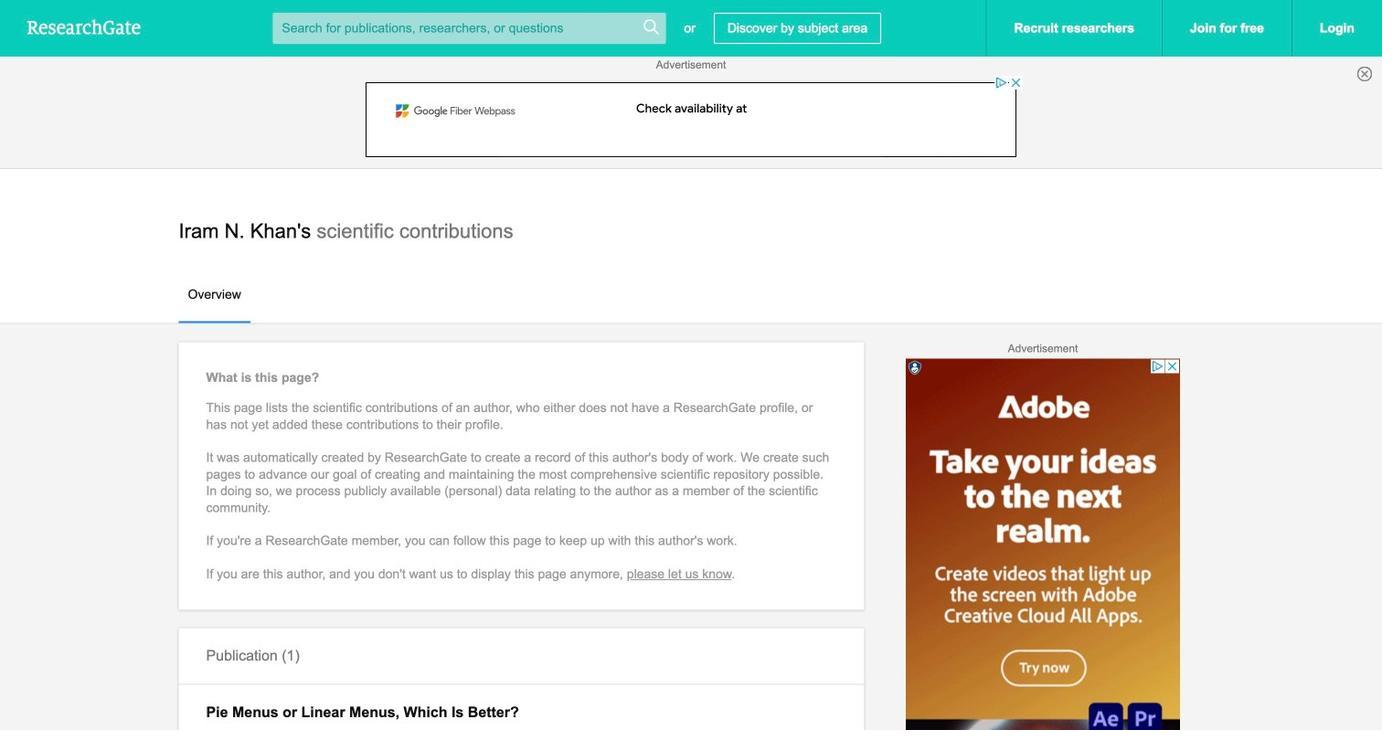 Task type: describe. For each thing, give the bounding box(es) containing it.
0 vertical spatial advertisement element
[[358, 75, 1024, 157]]

Search for publications, researchers, or questions field
[[273, 13, 666, 44]]

1 vertical spatial advertisement element
[[906, 359, 1180, 731]]



Task type: vqa. For each thing, say whether or not it's contained in the screenshot.
RESEARCHGATE LOGO at the left top of the page
yes



Task type: locate. For each thing, give the bounding box(es) containing it.
advertisement element
[[358, 75, 1024, 157], [906, 359, 1180, 731]]

main content
[[0, 168, 1382, 731]]

size s image
[[642, 18, 660, 36]]

researchgate logo image
[[27, 19, 141, 35]]



